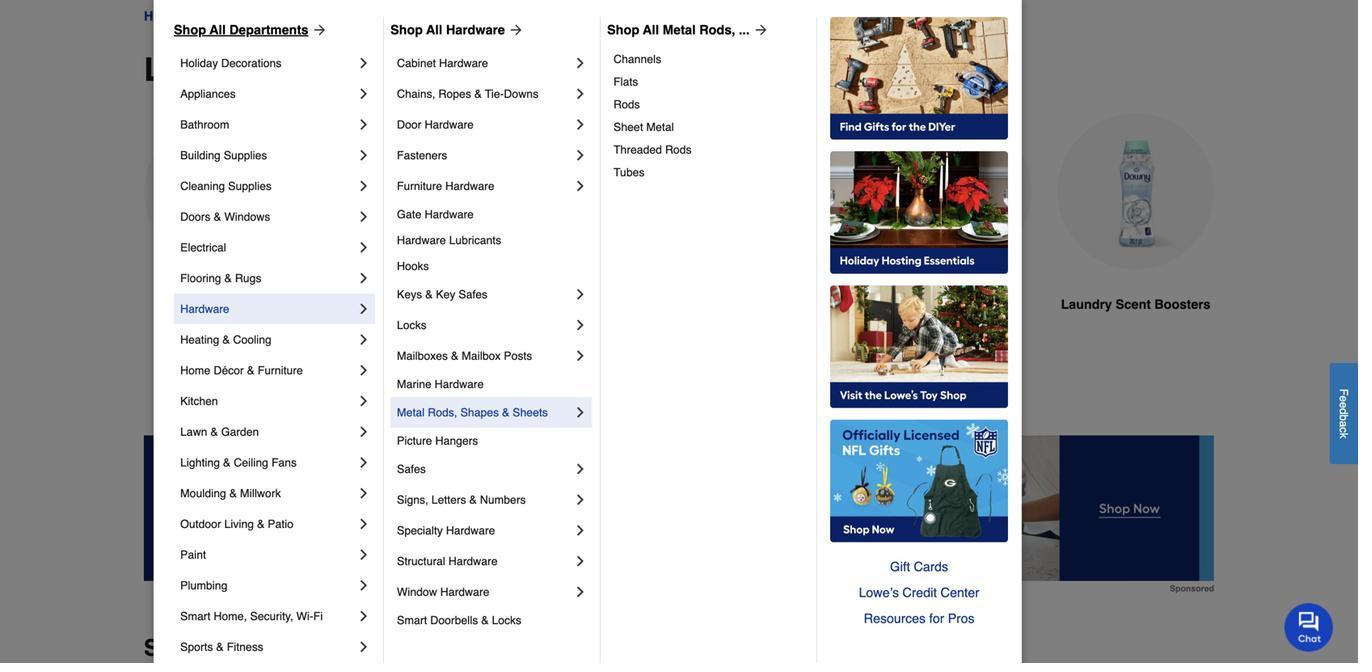 Task type: locate. For each thing, give the bounding box(es) containing it.
2 horizontal spatial all
[[643, 22, 659, 37]]

shop all metal rods, ...
[[607, 22, 750, 37]]

cleaning for the topmost cleaning supplies link
[[194, 8, 249, 23]]

hardware for gate hardware
[[425, 208, 474, 221]]

cleaning up the holiday decorations
[[194, 8, 249, 23]]

chevron right image for door hardware
[[573, 116, 589, 133]]

lowe's credit center link
[[830, 580, 1008, 606]]

stain
[[566, 297, 598, 312]]

rods link
[[614, 93, 805, 116]]

chevron right image for structural hardware
[[573, 553, 589, 569]]

orange box of tide washing machine cleaner. image
[[692, 113, 849, 270]]

cleaning supplies link
[[194, 6, 306, 26], [180, 171, 356, 201]]

chevron right image for hardware
[[356, 301, 372, 317]]

locks down window hardware 'link'
[[492, 614, 522, 627]]

windows
[[224, 210, 270, 223]]

cleaning down building
[[180, 180, 225, 192]]

green container of gain laundry detergent. image
[[144, 113, 301, 270]]

0 horizontal spatial fabric
[[354, 297, 393, 312]]

hangers
[[435, 434, 478, 447]]

all up cabinet hardware
[[426, 22, 443, 37]]

1 vertical spatial home
[[180, 364, 211, 377]]

plumbing
[[180, 579, 228, 592]]

e up b on the right bottom of page
[[1338, 402, 1351, 408]]

1 horizontal spatial locks
[[492, 614, 522, 627]]

1 arrow right image from the left
[[309, 22, 328, 38]]

1 horizontal spatial smart
[[397, 614, 427, 627]]

0 vertical spatial cleaning supplies link
[[194, 6, 306, 26]]

1 vertical spatial furniture
[[258, 364, 303, 377]]

1 horizontal spatial arrow right image
[[750, 22, 769, 38]]

outdoor living & patio
[[180, 518, 294, 530]]

rugs
[[235, 272, 262, 285]]

cabinet hardware
[[397, 57, 488, 70]]

supplies up the holiday decorations link at top left
[[252, 8, 306, 23]]

hardware up cabinet hardware 'link'
[[446, 22, 505, 37]]

chevron right image for window hardware
[[573, 584, 589, 600]]

heating & cooling link
[[180, 324, 356, 355]]

0 vertical spatial rods,
[[700, 22, 735, 37]]

rods down flats
[[614, 98, 640, 111]]

laundry supplies
[[320, 8, 420, 23], [144, 51, 415, 88]]

& left rugs
[[224, 272, 232, 285]]

lowe's
[[859, 585, 899, 600]]

hardware down fasteners link on the left of page
[[445, 180, 495, 192]]

bathroom
[[180, 118, 229, 131]]

metal rods, shapes & sheets
[[397, 406, 548, 419]]

millwork
[[240, 487, 281, 500]]

living
[[224, 518, 254, 530]]

chevron right image for lighting & ceiling fans
[[356, 454, 372, 471]]

shop up cabinet
[[391, 22, 423, 37]]

1 vertical spatial locks
[[492, 614, 522, 627]]

structural hardware
[[397, 555, 498, 568]]

smart down window
[[397, 614, 427, 627]]

shop for shop all hardware
[[391, 22, 423, 37]]

1 horizontal spatial home
[[180, 364, 211, 377]]

laundry scent boosters link
[[1058, 113, 1215, 353]]

by
[[207, 635, 233, 661]]

laundry supplies down departments
[[144, 51, 415, 88]]

laundry left stain
[[512, 297, 563, 312]]

flooring
[[180, 272, 221, 285]]

safes down the picture
[[397, 463, 426, 475]]

credit
[[903, 585, 937, 600]]

2 arrow right image from the left
[[750, 22, 769, 38]]

hardware down "ropes" at the top left
[[425, 118, 474, 131]]

0 horizontal spatial shop
[[174, 22, 206, 37]]

1 vertical spatial safes
[[397, 463, 426, 475]]

cabinet hardware link
[[397, 48, 573, 78]]

hardware down signs, letters & numbers
[[446, 524, 495, 537]]

metal up channels link
[[663, 22, 696, 37]]

fabric fresheners
[[897, 297, 1009, 312]]

laundry
[[320, 8, 367, 23], [144, 51, 272, 88], [165, 297, 216, 312], [512, 297, 563, 312], [1061, 297, 1112, 312]]

cleaning supplies link up the windows
[[180, 171, 356, 201]]

blue bottle of downy fabric softener. image
[[327, 113, 484, 270]]

hardware up chains, ropes & tie-downs
[[439, 57, 488, 70]]

hardware down the flooring
[[180, 302, 229, 315]]

fabric left fresheners
[[897, 297, 936, 312]]

& inside 'link'
[[223, 456, 231, 469]]

chevron right image for safes
[[573, 461, 589, 477]]

& left ceiling
[[223, 456, 231, 469]]

chevron right image for heating & cooling
[[356, 332, 372, 348]]

home,
[[214, 610, 247, 623]]

kitchen link
[[180, 386, 356, 416]]

mailbox
[[462, 349, 501, 362]]

furniture up gate
[[397, 180, 442, 192]]

all
[[210, 22, 226, 37], [426, 22, 443, 37], [643, 22, 659, 37]]

locks down fabric softeners
[[397, 319, 427, 332]]

moulding & millwork link
[[180, 478, 356, 509]]

chains, ropes & tie-downs link
[[397, 78, 573, 109]]

2 vertical spatial metal
[[397, 406, 425, 419]]

arrow right image inside shop all metal rods, ... link
[[750, 22, 769, 38]]

furniture up kitchen link
[[258, 364, 303, 377]]

gate hardware link
[[397, 201, 589, 227]]

paint link
[[180, 539, 356, 570]]

laundry supplies up cabinet
[[320, 8, 420, 23]]

hardware up hardware lubricants
[[425, 208, 474, 221]]

0 vertical spatial metal
[[663, 22, 696, 37]]

cleaning supplies up decorations
[[194, 8, 306, 23]]

supplies for laundry supplies link
[[371, 8, 420, 23]]

supplies down bathroom link
[[224, 149, 267, 162]]

shop all metal rods, ... link
[[607, 20, 769, 40]]

chevron right image for smart home, security, wi-fi
[[356, 608, 372, 624]]

chevron right image for fasteners
[[573, 147, 589, 163]]

machine
[[773, 297, 825, 312]]

gift
[[890, 559, 910, 574]]

shop up the holiday at the left top of the page
[[174, 22, 206, 37]]

...
[[739, 22, 750, 37]]

supplies down laundry supplies link
[[281, 51, 415, 88]]

furniture hardware
[[397, 180, 495, 192]]

channels
[[614, 53, 662, 66]]

& left key
[[425, 288, 433, 301]]

appliances link
[[180, 78, 356, 109]]

0 horizontal spatial all
[[210, 22, 226, 37]]

& left tie-
[[474, 87, 482, 100]]

1 vertical spatial cleaning supplies
[[180, 180, 272, 192]]

safes
[[459, 288, 488, 301], [397, 463, 426, 475]]

fabric softeners link
[[327, 113, 484, 353]]

officially licensed n f l gifts. shop now. image
[[830, 420, 1008, 543]]

smart up sports
[[180, 610, 211, 623]]

blue spray bottle of febreze fabric freshener. image
[[875, 113, 1032, 270]]

chevron right image for moulding & millwork
[[356, 485, 372, 501]]

advertisement region
[[144, 435, 1215, 593]]

1 horizontal spatial rods
[[665, 143, 692, 156]]

hardware down mailboxes & mailbox posts
[[435, 378, 484, 391]]

rods,
[[700, 22, 735, 37], [428, 406, 457, 419]]

1 vertical spatial rods
[[665, 143, 692, 156]]

kitchen
[[180, 395, 218, 408]]

metal up threaded rods
[[646, 120, 674, 133]]

rods, down marine hardware
[[428, 406, 457, 419]]

laundry for 'bottle of downy laundry scent booster.' image
[[1061, 297, 1112, 312]]

& right décor
[[247, 364, 255, 377]]

home décor & furniture link
[[180, 355, 356, 386]]

0 vertical spatial furniture
[[397, 180, 442, 192]]

lowe's credit center
[[859, 585, 980, 600]]

marine hardware
[[397, 378, 484, 391]]

safes inside 'link'
[[397, 463, 426, 475]]

0 horizontal spatial smart
[[180, 610, 211, 623]]

lighting & ceiling fans link
[[180, 447, 356, 478]]

1 horizontal spatial rods,
[[700, 22, 735, 37]]

metal down marine
[[397, 406, 425, 419]]

1 horizontal spatial all
[[426, 22, 443, 37]]

window hardware
[[397, 585, 490, 598]]

flats link
[[614, 70, 805, 93]]

hardware down specialty hardware link
[[449, 555, 498, 568]]

3 shop from the left
[[607, 22, 640, 37]]

security,
[[250, 610, 293, 623]]

threaded rods link
[[614, 138, 805, 161]]

laundry scent boosters
[[1061, 297, 1211, 312]]

door
[[397, 118, 422, 131]]

d
[[1338, 408, 1351, 415]]

softeners
[[397, 297, 456, 312]]

chevron right image
[[573, 55, 589, 71], [356, 116, 372, 133], [573, 147, 589, 163], [573, 178, 589, 194], [356, 301, 372, 317], [356, 332, 372, 348], [356, 393, 372, 409], [356, 424, 372, 440], [356, 454, 372, 471], [573, 461, 589, 477], [356, 516, 372, 532], [573, 522, 589, 539], [573, 553, 589, 569], [356, 577, 372, 594], [573, 584, 589, 600], [356, 608, 372, 624], [356, 639, 372, 655]]

threaded
[[614, 143, 662, 156]]

0 horizontal spatial locks
[[397, 319, 427, 332]]

2 fabric from the left
[[897, 297, 936, 312]]

supplies up cabinet
[[371, 8, 420, 23]]

cleaning supplies up the doors & windows
[[180, 180, 272, 192]]

chevron right image for home décor & furniture
[[356, 362, 372, 378]]

mailboxes & mailbox posts link
[[397, 340, 573, 371]]

shop up channels
[[607, 22, 640, 37]]

& right sports
[[216, 640, 224, 653]]

chevron right image for plumbing
[[356, 577, 372, 594]]

center
[[941, 585, 980, 600]]

hardware up "hooks" on the top left of page
[[397, 234, 446, 247]]

chevron right image
[[356, 55, 372, 71], [356, 86, 372, 102], [573, 86, 589, 102], [573, 116, 589, 133], [356, 147, 372, 163], [356, 178, 372, 194], [356, 209, 372, 225], [356, 239, 372, 256], [356, 270, 372, 286], [573, 286, 589, 302], [573, 317, 589, 333], [573, 348, 589, 364], [356, 362, 372, 378], [573, 404, 589, 421], [356, 485, 372, 501], [573, 492, 589, 508], [356, 547, 372, 563]]

2 horizontal spatial shop
[[607, 22, 640, 37]]

1 horizontal spatial fabric
[[897, 297, 936, 312]]

rods, left the ...
[[700, 22, 735, 37]]

keys
[[397, 288, 422, 301]]

supplies
[[252, 8, 306, 23], [371, 8, 420, 23], [281, 51, 415, 88], [224, 149, 267, 162], [228, 180, 272, 192]]

letters
[[432, 493, 466, 506]]

0 vertical spatial cleaning
[[194, 8, 249, 23]]

0 vertical spatial safes
[[459, 288, 488, 301]]

marine hardware link
[[397, 371, 589, 397]]

fabric left keys
[[354, 297, 393, 312]]

laundry left scent
[[1061, 297, 1112, 312]]

smart for smart doorbells & locks
[[397, 614, 427, 627]]

laundry stain removers link
[[509, 113, 666, 353]]

detergent
[[220, 297, 280, 312]]

1 vertical spatial metal
[[646, 120, 674, 133]]

2 shop from the left
[[391, 22, 423, 37]]

all up the holiday decorations
[[210, 22, 226, 37]]

0 horizontal spatial safes
[[397, 463, 426, 475]]

1 horizontal spatial furniture
[[397, 180, 442, 192]]

arrow right image up channels link
[[750, 22, 769, 38]]

0 horizontal spatial rods,
[[428, 406, 457, 419]]

specialty hardware link
[[397, 515, 573, 546]]

all for metal
[[643, 22, 659, 37]]

key
[[436, 288, 456, 301]]

rods up tubes link
[[665, 143, 692, 156]]

cleaning supplies link up decorations
[[194, 6, 306, 26]]

1 all from the left
[[210, 22, 226, 37]]

laundry down the flooring
[[165, 297, 216, 312]]

0 vertical spatial cleaning supplies
[[194, 8, 306, 23]]

0 horizontal spatial home
[[144, 8, 180, 23]]

arrow right image inside shop all departments link
[[309, 22, 328, 38]]

chevron right image for electrical
[[356, 239, 372, 256]]

0 horizontal spatial arrow right image
[[309, 22, 328, 38]]

1 shop from the left
[[174, 22, 206, 37]]

hardware for furniture hardware
[[445, 180, 495, 192]]

0 vertical spatial home
[[144, 8, 180, 23]]

arrow right image
[[309, 22, 328, 38], [750, 22, 769, 38]]

hardware
[[446, 22, 505, 37], [439, 57, 488, 70], [425, 118, 474, 131], [445, 180, 495, 192], [425, 208, 474, 221], [397, 234, 446, 247], [180, 302, 229, 315], [435, 378, 484, 391], [446, 524, 495, 537], [449, 555, 498, 568], [440, 585, 490, 598]]

hardware lubricants
[[397, 234, 502, 247]]

hardware up the 'smart doorbells & locks'
[[440, 585, 490, 598]]

laundry stain removers
[[512, 297, 664, 312]]

e up d
[[1338, 396, 1351, 402]]

1 vertical spatial cleaning
[[180, 180, 225, 192]]

safes right key
[[459, 288, 488, 301]]

0 horizontal spatial rods
[[614, 98, 640, 111]]

all up channels
[[643, 22, 659, 37]]

cleaning supplies for bottommost cleaning supplies link
[[180, 180, 272, 192]]

shapes
[[461, 406, 499, 419]]

1 horizontal spatial shop
[[391, 22, 423, 37]]

arrow right image up the holiday decorations link at top left
[[309, 22, 328, 38]]

2 all from the left
[[426, 22, 443, 37]]

1 fabric from the left
[[354, 297, 393, 312]]

chevron right image for kitchen
[[356, 393, 372, 409]]

cards
[[914, 559, 949, 574]]

chat invite button image
[[1285, 603, 1334, 652]]

3 all from the left
[[643, 22, 659, 37]]

0 horizontal spatial furniture
[[258, 364, 303, 377]]

smart home, security, wi-fi link
[[180, 601, 356, 632]]

numbers
[[480, 493, 526, 506]]

chevron right image for bathroom
[[356, 116, 372, 133]]

picture
[[397, 434, 432, 447]]

supplies up the windows
[[228, 180, 272, 192]]



Task type: vqa. For each thing, say whether or not it's contained in the screenshot.
F e e d b a c k button
yes



Task type: describe. For each thing, give the bounding box(es) containing it.
holiday decorations link
[[180, 48, 356, 78]]

shop all departments link
[[174, 20, 328, 40]]

resources for pros link
[[830, 606, 1008, 632]]

metal rods, shapes & sheets link
[[397, 397, 573, 428]]

b
[[1338, 415, 1351, 421]]

tubes
[[614, 166, 645, 179]]

sheets
[[513, 406, 548, 419]]

chevron right image for cleaning supplies
[[356, 178, 372, 194]]

specialty hardware
[[397, 524, 495, 537]]

structural
[[397, 555, 446, 568]]

cooling
[[233, 333, 272, 346]]

1 vertical spatial rods,
[[428, 406, 457, 419]]

arrow right image for shop all metal rods, ...
[[750, 22, 769, 38]]

chevron right image for lawn & garden
[[356, 424, 372, 440]]

signs,
[[397, 493, 429, 506]]

appliances
[[180, 87, 236, 100]]

boosters
[[1155, 297, 1211, 312]]

ropes
[[439, 87, 471, 100]]

lighting
[[180, 456, 220, 469]]

downs
[[504, 87, 539, 100]]

building
[[180, 149, 221, 162]]

shop all hardware
[[391, 22, 505, 37]]

doors
[[180, 210, 211, 223]]

& left patio in the bottom of the page
[[257, 518, 265, 530]]

chevron right image for outdoor living & patio
[[356, 516, 372, 532]]

heating & cooling
[[180, 333, 272, 346]]

fabric softeners
[[354, 297, 456, 312]]

& right 'lawn'
[[211, 425, 218, 438]]

c
[[1338, 427, 1351, 433]]

chevron right image for appliances
[[356, 86, 372, 102]]

gift cards link
[[830, 554, 1008, 580]]

channels link
[[614, 48, 805, 70]]

laundry supplies link
[[320, 6, 420, 26]]

cleaners
[[743, 316, 798, 331]]

home décor & furniture
[[180, 364, 303, 377]]

lighting & ceiling fans
[[180, 456, 297, 469]]

supplies for building supplies link
[[224, 149, 267, 162]]

tubes link
[[614, 161, 805, 184]]

washing machine cleaners link
[[692, 113, 849, 372]]

garden
[[221, 425, 259, 438]]

door hardware link
[[397, 109, 573, 140]]

doors & windows
[[180, 210, 270, 223]]

electrical link
[[180, 232, 356, 263]]

washing machine cleaners
[[716, 297, 825, 331]]

holiday hosting essentials. image
[[830, 151, 1008, 274]]

arrow right image
[[505, 22, 525, 38]]

tie-
[[485, 87, 504, 100]]

hardware for structural hardware
[[449, 555, 498, 568]]

k
[[1338, 433, 1351, 438]]

fabric fresheners link
[[875, 113, 1032, 353]]

fabric for fabric fresheners
[[897, 297, 936, 312]]

laundry down shop all departments
[[144, 51, 272, 88]]

chevron right image for paint
[[356, 547, 372, 563]]

chevron right image for flooring & rugs
[[356, 270, 372, 286]]

& left sheets
[[502, 406, 510, 419]]

cleaning for bottommost cleaning supplies link
[[180, 180, 225, 192]]

smart doorbells & locks
[[397, 614, 522, 627]]

& down window hardware 'link'
[[481, 614, 489, 627]]

0 vertical spatial rods
[[614, 98, 640, 111]]

lawn & garden link
[[180, 416, 356, 447]]

marine
[[397, 378, 432, 391]]

1 horizontal spatial safes
[[459, 288, 488, 301]]

furniture inside home décor & furniture link
[[258, 364, 303, 377]]

1 vertical spatial laundry supplies
[[144, 51, 415, 88]]

wi-
[[297, 610, 313, 623]]

fasteners link
[[397, 140, 573, 171]]

chevron right image for specialty hardware
[[573, 522, 589, 539]]

& right doors
[[214, 210, 221, 223]]

holiday
[[180, 57, 218, 70]]

chevron right image for mailboxes & mailbox posts
[[573, 348, 589, 364]]

fresheners
[[940, 297, 1009, 312]]

mailboxes & mailbox posts
[[397, 349, 532, 362]]

building supplies link
[[180, 140, 356, 171]]

& left millwork
[[229, 487, 237, 500]]

specialty
[[397, 524, 443, 537]]

& left cooling in the bottom left of the page
[[222, 333, 230, 346]]

supplies for the topmost cleaning supplies link
[[252, 8, 306, 23]]

doors & windows link
[[180, 201, 356, 232]]

flooring & rugs
[[180, 272, 262, 285]]

chevron right image for doors & windows
[[356, 209, 372, 225]]

supplies for bottommost cleaning supplies link
[[228, 180, 272, 192]]

visit the lowe's toy shop. image
[[830, 285, 1008, 408]]

laundry right departments
[[320, 8, 367, 23]]

hooks
[[397, 260, 429, 273]]

0 vertical spatial locks
[[397, 319, 427, 332]]

signs, letters & numbers
[[397, 493, 526, 506]]

arrow right image for shop all departments
[[309, 22, 328, 38]]

laundry detergent link
[[144, 113, 301, 353]]

f e e d b a c k
[[1338, 389, 1351, 438]]

all for departments
[[210, 22, 226, 37]]

sports
[[180, 640, 213, 653]]

chevron right image for keys & key safes
[[573, 286, 589, 302]]

cleaning supplies for the topmost cleaning supplies link
[[194, 8, 306, 23]]

fi
[[313, 610, 323, 623]]

2 e from the top
[[1338, 402, 1351, 408]]

washing
[[716, 297, 770, 312]]

furniture inside the furniture hardware link
[[397, 180, 442, 192]]

brand
[[240, 635, 305, 661]]

chevron right image for holiday decorations
[[356, 55, 372, 71]]

chevron right image for furniture hardware
[[573, 178, 589, 194]]

chevron right image for cabinet hardware
[[573, 55, 589, 71]]

& left mailbox
[[451, 349, 459, 362]]

sports & fitness
[[180, 640, 263, 653]]

moulding & millwork
[[180, 487, 281, 500]]

sports & fitness link
[[180, 632, 356, 662]]

décor
[[214, 364, 244, 377]]

shop for shop all departments
[[174, 22, 206, 37]]

hardware for cabinet hardware
[[439, 57, 488, 70]]

laundry for white bottle of shout stain remover. image
[[512, 297, 563, 312]]

f
[[1338, 389, 1351, 396]]

chevron right image for signs, letters & numbers
[[573, 492, 589, 508]]

find gifts for the diyer. image
[[830, 17, 1008, 140]]

all for hardware
[[426, 22, 443, 37]]

& right letters
[[469, 493, 477, 506]]

for
[[930, 611, 945, 626]]

lubricants
[[449, 234, 502, 247]]

furniture hardware link
[[397, 171, 573, 201]]

bottle of downy laundry scent booster. image
[[1058, 113, 1215, 270]]

& inside "link"
[[216, 640, 224, 653]]

resources
[[864, 611, 926, 626]]

chevron right image for building supplies
[[356, 147, 372, 163]]

white bottle of shout stain remover. image
[[509, 113, 666, 270]]

hardware for window hardware
[[440, 585, 490, 598]]

sheet metal
[[614, 120, 674, 133]]

smart home, security, wi-fi
[[180, 610, 323, 623]]

chevron right image for locks
[[573, 317, 589, 333]]

smart doorbells & locks link
[[397, 607, 589, 633]]

smart for smart home, security, wi-fi
[[180, 610, 211, 623]]

home for home décor & furniture
[[180, 364, 211, 377]]

chains,
[[397, 87, 435, 100]]

1 vertical spatial cleaning supplies link
[[180, 171, 356, 201]]

1 e from the top
[[1338, 396, 1351, 402]]

hardware for marine hardware
[[435, 378, 484, 391]]

window hardware link
[[397, 577, 573, 607]]

lawn
[[180, 425, 207, 438]]

mailboxes
[[397, 349, 448, 362]]

fans
[[272, 456, 297, 469]]

lawn & garden
[[180, 425, 259, 438]]

hardware lubricants link
[[397, 227, 589, 253]]

laundry for 'green container of gain laundry detergent.' image
[[165, 297, 216, 312]]

hardware for door hardware
[[425, 118, 474, 131]]

0 vertical spatial laundry supplies
[[320, 8, 420, 23]]

door hardware
[[397, 118, 474, 131]]

safes link
[[397, 454, 573, 484]]

chevron right image for sports & fitness
[[356, 639, 372, 655]]

shop for shop all metal rods, ...
[[607, 22, 640, 37]]

outdoor
[[180, 518, 221, 530]]

hardware for specialty hardware
[[446, 524, 495, 537]]

chevron right image for metal rods, shapes & sheets
[[573, 404, 589, 421]]

outdoor living & patio link
[[180, 509, 356, 539]]

posts
[[504, 349, 532, 362]]

keys & key safes link
[[397, 279, 573, 310]]

fabric for fabric softeners
[[354, 297, 393, 312]]

home for home
[[144, 8, 180, 23]]

chevron right image for chains, ropes & tie-downs
[[573, 86, 589, 102]]

shop all departments
[[174, 22, 309, 37]]



